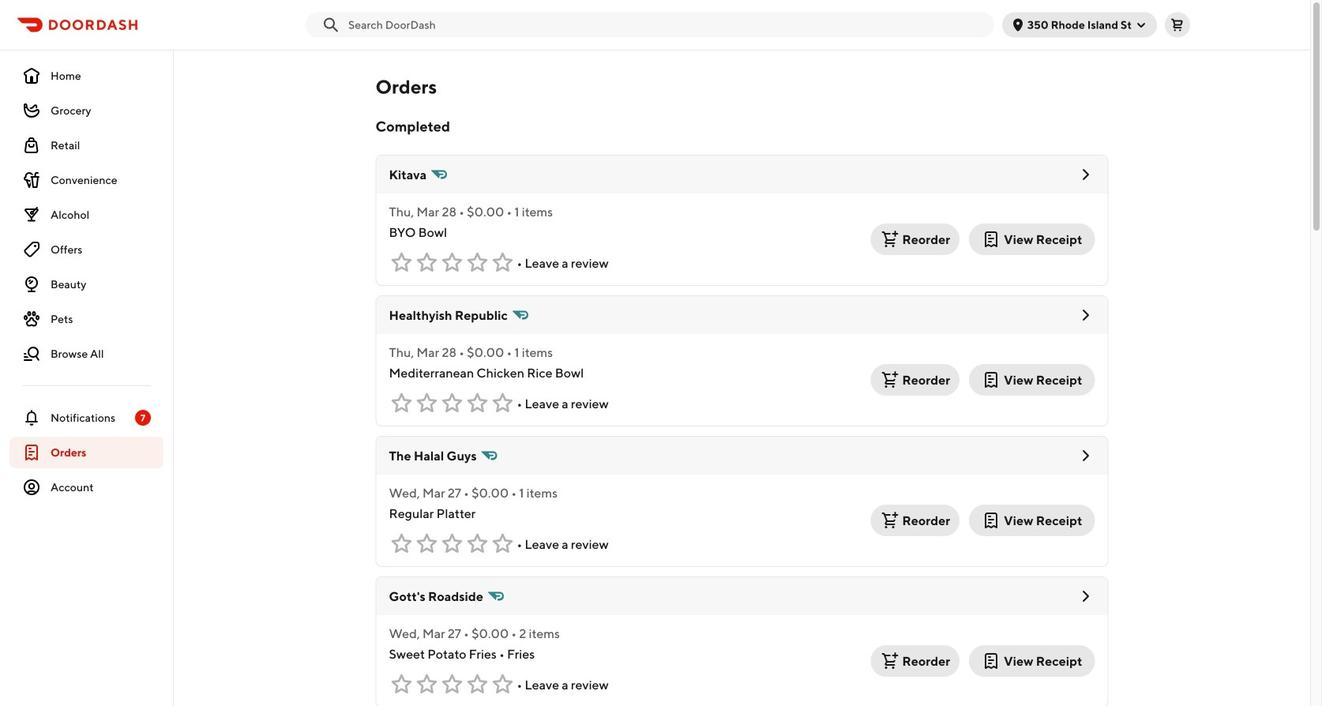 Task type: vqa. For each thing, say whether or not it's contained in the screenshot.
0 items, open Order Cart "IMAGE"
yes



Task type: locate. For each thing, give the bounding box(es) containing it.
Store search: begin typing to search for stores available on DoorDash text field
[[348, 17, 985, 33]]

0 items, open order cart image
[[1171, 19, 1184, 31]]



